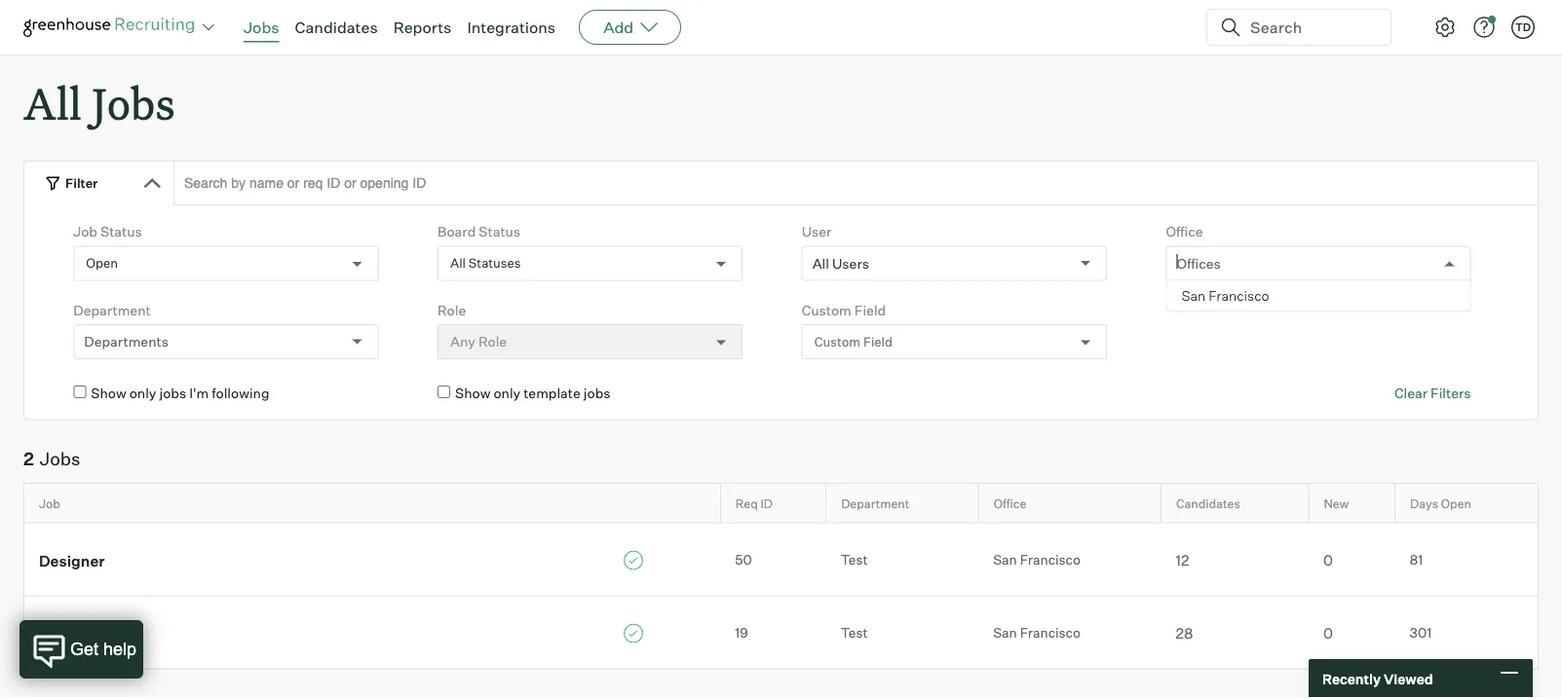 Task type: describe. For each thing, give the bounding box(es) containing it.
0 vertical spatial field
[[854, 302, 886, 319]]

san francisco option
[[1167, 281, 1470, 311]]

show only template jobs
[[455, 385, 610, 402]]

lead
[[66, 624, 102, 643]]

Show only template jobs checkbox
[[438, 386, 450, 399]]

req
[[736, 496, 758, 511]]

1 horizontal spatial office
[[1166, 223, 1203, 240]]

san francisco for pm lead
[[993, 625, 1081, 642]]

new
[[1324, 496, 1349, 511]]

following
[[212, 385, 269, 402]]

2 jobs from the left
[[584, 385, 610, 402]]

show for show only template jobs
[[455, 385, 491, 402]]

days open
[[1410, 496, 1471, 511]]

role
[[438, 302, 466, 319]]

show only jobs i'm following
[[91, 385, 269, 402]]

san francisco inside "san francisco" option
[[1181, 287, 1269, 304]]

days
[[1410, 496, 1439, 511]]

Search by name or req ID or opening ID text field
[[173, 161, 1539, 206]]

Top navigation search text field
[[1242, 8, 1379, 47]]

81
[[1410, 552, 1423, 569]]

switch applications image
[[201, 18, 216, 37]]

filters
[[1431, 385, 1471, 402]]

template
[[523, 385, 581, 402]]

configure image
[[1433, 16, 1457, 39]]

jobs for 2 jobs
[[40, 448, 80, 470]]

only for jobs
[[129, 385, 156, 402]]

san for designer
[[993, 552, 1017, 569]]

job status
[[73, 223, 142, 240]]

test for pm lead
[[841, 625, 868, 642]]

jobs link
[[244, 18, 279, 37]]

recently viewed
[[1322, 671, 1433, 688]]

0 vertical spatial open
[[86, 256, 118, 271]]

show for show only jobs i'm following
[[91, 385, 126, 402]]

td
[[1515, 20, 1531, 34]]

departments
[[84, 333, 168, 351]]

2 horizontal spatial jobs
[[244, 18, 279, 37]]

reports
[[393, 18, 452, 37]]

all jobs
[[23, 74, 175, 132]]

1 vertical spatial candidates
[[1176, 496, 1240, 511]]

clear filters link
[[1394, 384, 1471, 403]]

add button
[[579, 10, 681, 45]]

viewed
[[1384, 671, 1433, 688]]

clear
[[1394, 385, 1428, 402]]

jobs for all jobs
[[92, 74, 175, 132]]

1 vertical spatial custom
[[814, 334, 861, 350]]

board
[[438, 223, 476, 240]]

statuses
[[469, 256, 521, 271]]

28
[[1176, 625, 1193, 642]]

user
[[802, 223, 832, 240]]

0 vertical spatial custom
[[802, 302, 851, 319]]

all statuses
[[450, 256, 521, 271]]

integrations
[[467, 18, 556, 37]]



Task type: vqa. For each thing, say whether or not it's contained in the screenshot.


Task type: locate. For each thing, give the bounding box(es) containing it.
francisco for pm lead
[[1020, 625, 1081, 642]]

2
[[23, 448, 34, 470]]

test for designer
[[841, 552, 868, 569]]

0 link up recently
[[1309, 623, 1395, 643]]

candidates
[[295, 18, 378, 37], [1176, 496, 1240, 511]]

0 horizontal spatial status
[[100, 223, 142, 240]]

all users option
[[812, 255, 869, 272]]

1 horizontal spatial open
[[1441, 496, 1471, 511]]

board status
[[438, 223, 520, 240]]

1 horizontal spatial candidates
[[1176, 496, 1240, 511]]

0 vertical spatial test
[[841, 552, 868, 569]]

2 jobs
[[23, 448, 80, 470]]

show
[[91, 385, 126, 402], [455, 385, 491, 402]]

san francisco for designer
[[993, 552, 1081, 569]]

status for board status
[[479, 223, 520, 240]]

open down job status
[[86, 256, 118, 271]]

1 show from the left
[[91, 385, 126, 402]]

jobs
[[244, 18, 279, 37], [92, 74, 175, 132], [40, 448, 80, 470]]

designer link
[[24, 549, 720, 571]]

0 vertical spatial francisco
[[1209, 287, 1269, 304]]

1 horizontal spatial all
[[450, 256, 466, 271]]

job for job status
[[73, 223, 97, 240]]

jobs up "filter"
[[92, 74, 175, 132]]

job for job
[[39, 496, 60, 511]]

1 status from the left
[[100, 223, 142, 240]]

all
[[23, 74, 82, 132], [812, 255, 829, 272], [450, 256, 466, 271]]

0 horizontal spatial jobs
[[40, 448, 80, 470]]

0 vertical spatial 0
[[1323, 552, 1333, 569]]

0 vertical spatial san francisco
[[1181, 287, 1269, 304]]

san
[[1181, 287, 1206, 304], [993, 552, 1017, 569], [993, 625, 1017, 642]]

0 horizontal spatial jobs
[[159, 385, 186, 402]]

switch applications element
[[197, 16, 220, 39]]

2 vertical spatial san francisco
[[993, 625, 1081, 642]]

1 vertical spatial open
[[1441, 496, 1471, 511]]

1 horizontal spatial show
[[455, 385, 491, 402]]

0 horizontal spatial open
[[86, 256, 118, 271]]

offices
[[1177, 255, 1221, 272]]

id
[[761, 496, 773, 511]]

2 vertical spatial san
[[993, 625, 1017, 642]]

2 0 link from the top
[[1309, 623, 1395, 643]]

designer
[[39, 551, 105, 570]]

2 vertical spatial francisco
[[1020, 625, 1081, 642]]

san inside option
[[1181, 287, 1206, 304]]

0
[[1323, 552, 1333, 569], [1323, 625, 1333, 642]]

jobs right template
[[584, 385, 610, 402]]

td button
[[1508, 12, 1539, 43]]

status
[[100, 223, 142, 240], [479, 223, 520, 240]]

show right show only jobs i'm following checkbox
[[91, 385, 126, 402]]

0 vertical spatial custom field
[[802, 302, 886, 319]]

0 vertical spatial office
[[1166, 223, 1203, 240]]

filter
[[65, 175, 98, 191]]

0 for pm lead
[[1323, 625, 1333, 642]]

jobs left i'm on the bottom
[[159, 385, 186, 402]]

only
[[129, 385, 156, 402], [493, 385, 521, 402]]

28 link
[[1161, 623, 1309, 643]]

2 horizontal spatial all
[[812, 255, 829, 272]]

2 status from the left
[[479, 223, 520, 240]]

2 vertical spatial jobs
[[40, 448, 80, 470]]

custom field down all users option
[[802, 302, 886, 319]]

td button
[[1511, 16, 1535, 39]]

0 link for pm lead
[[1309, 623, 1395, 643]]

None field
[[1177, 247, 1181, 280]]

open
[[86, 256, 118, 271], [1441, 496, 1471, 511]]

50
[[735, 552, 752, 569]]

0 horizontal spatial candidates
[[295, 18, 378, 37]]

0 up recently
[[1323, 625, 1333, 642]]

12 link
[[1161, 550, 1309, 570]]

1 test from the top
[[841, 552, 868, 569]]

i'm
[[189, 385, 209, 402]]

1 vertical spatial 0
[[1323, 625, 1333, 642]]

2 0 from the top
[[1323, 625, 1333, 642]]

0 for designer
[[1323, 552, 1333, 569]]

reports link
[[393, 18, 452, 37]]

1 only from the left
[[129, 385, 156, 402]]

0 horizontal spatial office
[[994, 496, 1026, 511]]

san francisco
[[1181, 287, 1269, 304], [993, 552, 1081, 569], [993, 625, 1081, 642]]

1 vertical spatial san
[[993, 552, 1017, 569]]

0 vertical spatial 0 link
[[1309, 550, 1395, 570]]

job
[[73, 223, 97, 240], [39, 496, 60, 511]]

status for job status
[[100, 223, 142, 240]]

1 horizontal spatial jobs
[[92, 74, 175, 132]]

users
[[832, 255, 869, 272]]

department
[[73, 302, 151, 319], [841, 496, 909, 511]]

0 link
[[1309, 550, 1395, 570], [1309, 623, 1395, 643]]

recently
[[1322, 671, 1381, 688]]

1 horizontal spatial status
[[479, 223, 520, 240]]

jobs right 2
[[40, 448, 80, 470]]

office
[[1166, 223, 1203, 240], [994, 496, 1026, 511]]

jobs
[[159, 385, 186, 402], [584, 385, 610, 402]]

2 only from the left
[[493, 385, 521, 402]]

12
[[1176, 552, 1189, 569]]

custom down 'all users'
[[814, 334, 861, 350]]

francisco for designer
[[1020, 552, 1081, 569]]

all for all users
[[812, 255, 829, 272]]

pm lead
[[39, 624, 102, 643]]

open right the days
[[1441, 496, 1471, 511]]

integrations link
[[467, 18, 556, 37]]

1 vertical spatial job
[[39, 496, 60, 511]]

1 0 from the top
[[1323, 552, 1333, 569]]

1 vertical spatial custom field
[[814, 334, 893, 350]]

Show only jobs I'm following checkbox
[[73, 386, 86, 399]]

only left template
[[493, 385, 521, 402]]

all down "board"
[[450, 256, 466, 271]]

francisco
[[1209, 287, 1269, 304], [1020, 552, 1081, 569], [1020, 625, 1081, 642]]

1 horizontal spatial job
[[73, 223, 97, 240]]

custom
[[802, 302, 851, 319], [814, 334, 861, 350]]

1 0 link from the top
[[1309, 550, 1395, 570]]

test
[[841, 552, 868, 569], [841, 625, 868, 642]]

1 vertical spatial office
[[994, 496, 1026, 511]]

show right show only template jobs checkbox
[[455, 385, 491, 402]]

1 vertical spatial department
[[841, 496, 909, 511]]

jobs right switch applications element
[[244, 18, 279, 37]]

candidates right "jobs" link
[[295, 18, 378, 37]]

19
[[735, 625, 748, 642]]

field
[[854, 302, 886, 319], [863, 334, 893, 350]]

only for template
[[493, 385, 521, 402]]

req id
[[736, 496, 773, 511]]

0 horizontal spatial only
[[129, 385, 156, 402]]

0 vertical spatial job
[[73, 223, 97, 240]]

1 horizontal spatial only
[[493, 385, 521, 402]]

job down 2 jobs
[[39, 496, 60, 511]]

1 vertical spatial san francisco
[[993, 552, 1081, 569]]

1 vertical spatial jobs
[[92, 74, 175, 132]]

candidates link
[[295, 18, 378, 37]]

2 show from the left
[[455, 385, 491, 402]]

pm
[[39, 624, 63, 643]]

all for all statuses
[[450, 256, 466, 271]]

0 horizontal spatial department
[[73, 302, 151, 319]]

0 horizontal spatial job
[[39, 496, 60, 511]]

all up "filter"
[[23, 74, 82, 132]]

0 vertical spatial jobs
[[244, 18, 279, 37]]

0 link for designer
[[1309, 550, 1395, 570]]

0 vertical spatial san
[[1181, 287, 1206, 304]]

0 down "new"
[[1323, 552, 1333, 569]]

francisco inside option
[[1209, 287, 1269, 304]]

2 test from the top
[[841, 625, 868, 642]]

301
[[1410, 625, 1432, 642]]

1 vertical spatial field
[[863, 334, 893, 350]]

pm lead link
[[24, 622, 720, 644]]

0 vertical spatial candidates
[[295, 18, 378, 37]]

all users
[[812, 255, 869, 272]]

custom field down users
[[814, 334, 893, 350]]

custom down all users option
[[802, 302, 851, 319]]

custom field
[[802, 302, 886, 319], [814, 334, 893, 350]]

0 link down "new"
[[1309, 550, 1395, 570]]

all left users
[[812, 255, 829, 272]]

san for pm lead
[[993, 625, 1017, 642]]

1 vertical spatial 0 link
[[1309, 623, 1395, 643]]

clear filters
[[1394, 385, 1471, 402]]

job down "filter"
[[73, 223, 97, 240]]

0 horizontal spatial all
[[23, 74, 82, 132]]

0 vertical spatial department
[[73, 302, 151, 319]]

0 horizontal spatial show
[[91, 385, 126, 402]]

1 jobs from the left
[[159, 385, 186, 402]]

only down the 'departments'
[[129, 385, 156, 402]]

1 vertical spatial test
[[841, 625, 868, 642]]

1 horizontal spatial jobs
[[584, 385, 610, 402]]

candidates up 12 link on the bottom
[[1176, 496, 1240, 511]]

add
[[603, 18, 634, 37]]

1 vertical spatial francisco
[[1020, 552, 1081, 569]]

all for all jobs
[[23, 74, 82, 132]]

1 horizontal spatial department
[[841, 496, 909, 511]]



